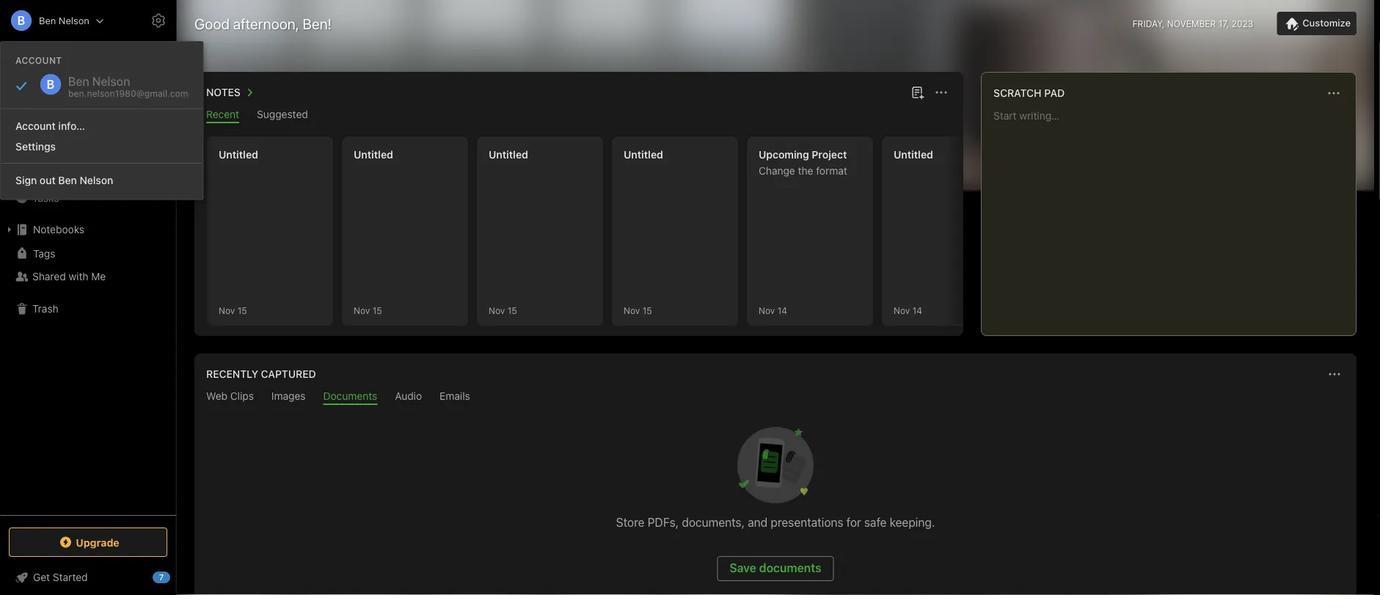 Task type: locate. For each thing, give the bounding box(es) containing it.
nov
[[219, 305, 235, 316], [354, 305, 370, 316], [489, 305, 505, 316], [624, 305, 640, 316], [759, 305, 775, 316], [894, 305, 910, 316]]

account up settings
[[15, 120, 56, 132]]

1 vertical spatial nelson
[[80, 174, 113, 186]]

4 untitled from the left
[[624, 149, 663, 161]]

notes up "recent"
[[206, 86, 241, 98]]

tab list containing web clips
[[197, 390, 1354, 405]]

sign out ben nelson
[[15, 174, 113, 186]]

friday,
[[1133, 18, 1165, 29]]

0 vertical spatial tab list
[[197, 108, 961, 123]]

web clips tab
[[206, 390, 254, 405]]

customize button
[[1277, 12, 1357, 35]]

shortcuts
[[33, 144, 79, 157]]

2 nov from the left
[[354, 305, 370, 316]]

emails
[[440, 390, 470, 402]]

ben!
[[303, 15, 332, 32]]

0 horizontal spatial more actions image
[[933, 84, 951, 101]]

notebooks link
[[0, 218, 175, 242]]

1 horizontal spatial notes
[[206, 86, 241, 98]]

more actions field for recently captured
[[1325, 364, 1346, 385]]

1 vertical spatial tab list
[[197, 390, 1354, 405]]

ben inside field
[[39, 15, 56, 26]]

sign
[[15, 174, 37, 186]]

more actions image
[[933, 84, 951, 101], [1326, 84, 1343, 102]]

shared with me
[[32, 271, 106, 283]]

sign out ben nelson link
[[1, 170, 203, 190]]

0 vertical spatial account
[[15, 55, 62, 65]]

1 nov 14 from the left
[[759, 305, 788, 316]]

images
[[272, 390, 306, 402]]

ben right out
[[58, 174, 77, 186]]

None search field
[[19, 43, 157, 69]]

tab list for recently captured
[[197, 390, 1354, 405]]

ben
[[39, 15, 56, 26], [58, 174, 77, 186]]

get
[[33, 571, 50, 584]]

1 untitled from the left
[[219, 149, 258, 161]]

presentations
[[771, 516, 844, 530]]

3 nov 15 from the left
[[489, 305, 517, 316]]

1 horizontal spatial nov 14
[[894, 305, 923, 316]]

store
[[616, 516, 645, 530]]

1 horizontal spatial ben
[[58, 174, 77, 186]]

documents tab
[[323, 390, 378, 405]]

settings image
[[150, 12, 167, 29]]

Account field
[[0, 6, 104, 35]]

get started
[[33, 571, 88, 584]]

untitled
[[219, 149, 258, 161], [354, 149, 393, 161], [489, 149, 528, 161], [624, 149, 663, 161], [894, 149, 934, 161]]

nov 14
[[759, 305, 788, 316], [894, 305, 923, 316]]

account for account info…
[[15, 120, 56, 132]]

notes up tasks at the left top of page
[[32, 168, 60, 180]]

2 untitled from the left
[[354, 149, 393, 161]]

Help and Learning task checklist field
[[0, 566, 176, 589]]

pdfs,
[[648, 516, 679, 530]]

account for account
[[15, 55, 62, 65]]

the
[[798, 165, 814, 177]]

0 horizontal spatial notes
[[32, 168, 60, 180]]

customize
[[1303, 17, 1351, 28]]

safe
[[865, 516, 887, 530]]

0 vertical spatial nelson
[[59, 15, 89, 26]]

change
[[759, 165, 796, 177]]

keeping.
[[890, 516, 935, 530]]

documents
[[323, 390, 378, 402]]

notes
[[206, 86, 241, 98], [32, 168, 60, 180]]

more actions field for scratch pad
[[1324, 83, 1345, 104]]

1 vertical spatial ben
[[58, 174, 77, 186]]

0 horizontal spatial ben
[[39, 15, 56, 26]]

trash link
[[0, 297, 175, 321]]

0 vertical spatial ben
[[39, 15, 56, 26]]

1 vertical spatial account
[[15, 120, 56, 132]]

account up the new
[[15, 55, 62, 65]]

0 horizontal spatial 14
[[778, 305, 788, 316]]

2 tab list from the top
[[197, 390, 1354, 405]]

ben inside the dropdown list menu
[[58, 174, 77, 186]]

nelson down shortcuts button
[[80, 174, 113, 186]]

1 15 from the left
[[238, 305, 247, 316]]

for
[[847, 516, 862, 530]]

images tab
[[272, 390, 306, 405]]

home
[[32, 121, 60, 133]]

tree
[[0, 115, 176, 515]]

me
[[91, 271, 106, 283]]

nelson inside the dropdown list menu
[[80, 174, 113, 186]]

1 tab list from the top
[[197, 108, 961, 123]]

nov 15
[[219, 305, 247, 316], [354, 305, 382, 316], [489, 305, 517, 316], [624, 305, 652, 316]]

nelson up search text field
[[59, 15, 89, 26]]

home link
[[0, 115, 176, 139]]

1 account from the top
[[15, 55, 62, 65]]

2023
[[1232, 18, 1254, 29]]

with
[[69, 271, 88, 283]]

settings link
[[1, 136, 203, 157]]

1 horizontal spatial 14
[[913, 305, 923, 316]]

1 nov 15 from the left
[[219, 305, 247, 316]]

0 horizontal spatial nov 14
[[759, 305, 788, 316]]

account
[[15, 55, 62, 65], [15, 120, 56, 132]]

ben up search text field
[[39, 15, 56, 26]]

notes button
[[203, 84, 258, 101]]

dropdown list menu
[[1, 103, 203, 190]]

2 account from the top
[[15, 120, 56, 132]]

ben nelson
[[39, 15, 89, 26]]

tasks
[[32, 191, 59, 204]]

nelson
[[59, 15, 89, 26], [80, 174, 113, 186]]

recently captured button
[[203, 366, 316, 383]]

tab list
[[197, 108, 961, 123], [197, 390, 1354, 405]]

save
[[730, 561, 757, 575]]

account inside account info… link
[[15, 120, 56, 132]]

14
[[778, 305, 788, 316], [913, 305, 923, 316]]

more actions image
[[1326, 366, 1344, 383]]

0 vertical spatial notes
[[206, 86, 241, 98]]

scratch pad button
[[991, 84, 1065, 102]]

upcoming project change the format
[[759, 149, 848, 177]]

tab list containing recent
[[197, 108, 961, 123]]

tags button
[[0, 242, 175, 265]]

shortcuts button
[[0, 139, 175, 162]]

More actions field
[[932, 82, 952, 103], [1324, 83, 1345, 104], [1325, 364, 1346, 385]]

1 vertical spatial notes
[[32, 168, 60, 180]]

15
[[238, 305, 247, 316], [373, 305, 382, 316], [508, 305, 517, 316], [643, 305, 652, 316]]

4 15 from the left
[[643, 305, 652, 316]]

and
[[748, 516, 768, 530]]

shared with me link
[[0, 265, 175, 288]]

new
[[32, 84, 53, 96]]

suggested
[[257, 108, 308, 120]]



Task type: describe. For each thing, give the bounding box(es) containing it.
click to collapse image
[[171, 568, 182, 586]]

scratch pad
[[994, 87, 1065, 99]]

shared
[[32, 271, 66, 283]]

2 14 from the left
[[913, 305, 923, 316]]

7
[[159, 573, 164, 582]]

1 nov from the left
[[219, 305, 235, 316]]

trash
[[32, 303, 59, 315]]

notes link
[[0, 162, 175, 186]]

Search text field
[[19, 43, 157, 69]]

web clips
[[206, 390, 254, 402]]

Start writing… text field
[[994, 109, 1356, 324]]

5 nov from the left
[[759, 305, 775, 316]]

recently captured
[[206, 368, 316, 380]]

expand notebooks image
[[4, 224, 15, 236]]

17,
[[1219, 18, 1230, 29]]

info…
[[58, 120, 85, 132]]

upgrade
[[76, 536, 119, 549]]

audio tab
[[395, 390, 422, 405]]

2 nov 15 from the left
[[354, 305, 382, 316]]

good
[[195, 15, 230, 32]]

emails tab
[[440, 390, 470, 405]]

out
[[40, 174, 56, 186]]

recently
[[206, 368, 258, 380]]

suggested tab
[[257, 108, 308, 123]]

audio
[[395, 390, 422, 402]]

captured
[[261, 368, 316, 380]]

project
[[812, 149, 847, 161]]

friday, november 17, 2023
[[1133, 18, 1254, 29]]

web
[[206, 390, 228, 402]]

recent tab panel
[[195, 123, 1291, 336]]

account info… link
[[1, 115, 203, 136]]

3 untitled from the left
[[489, 149, 528, 161]]

4 nov 15 from the left
[[624, 305, 652, 316]]

started
[[53, 571, 88, 584]]

2 15 from the left
[[373, 305, 382, 316]]

recent tab
[[206, 108, 239, 123]]

1 horizontal spatial more actions image
[[1326, 84, 1343, 102]]

notes inside tree
[[32, 168, 60, 180]]

3 nov from the left
[[489, 305, 505, 316]]

upgrade button
[[9, 528, 167, 557]]

november
[[1168, 18, 1217, 29]]

documents,
[[682, 516, 745, 530]]

documents
[[760, 561, 822, 575]]

tree containing home
[[0, 115, 176, 515]]

save documents
[[730, 561, 822, 575]]

upcoming
[[759, 149, 809, 161]]

store pdfs, documents, and presentations for safe keeping.
[[616, 516, 935, 530]]

good afternoon, ben!
[[195, 15, 332, 32]]

nelson inside field
[[59, 15, 89, 26]]

account info…
[[15, 120, 85, 132]]

3 15 from the left
[[508, 305, 517, 316]]

tab list for notes
[[197, 108, 961, 123]]

clips
[[230, 390, 254, 402]]

tasks button
[[0, 186, 175, 209]]

recent
[[206, 108, 239, 120]]

format
[[816, 165, 848, 177]]

afternoon,
[[233, 15, 299, 32]]

notes inside button
[[206, 86, 241, 98]]

documents tab panel
[[195, 405, 1357, 595]]

2 nov 14 from the left
[[894, 305, 923, 316]]

4 nov from the left
[[624, 305, 640, 316]]

1 14 from the left
[[778, 305, 788, 316]]

scratch
[[994, 87, 1042, 99]]

6 nov from the left
[[894, 305, 910, 316]]

tags
[[33, 247, 55, 259]]

new button
[[9, 77, 167, 104]]

pad
[[1045, 87, 1065, 99]]

save documents button
[[717, 556, 834, 581]]

5 untitled from the left
[[894, 149, 934, 161]]

settings
[[15, 141, 56, 153]]

notebooks
[[33, 224, 84, 236]]



Task type: vqa. For each thing, say whether or not it's contained in the screenshot.
Font color field
no



